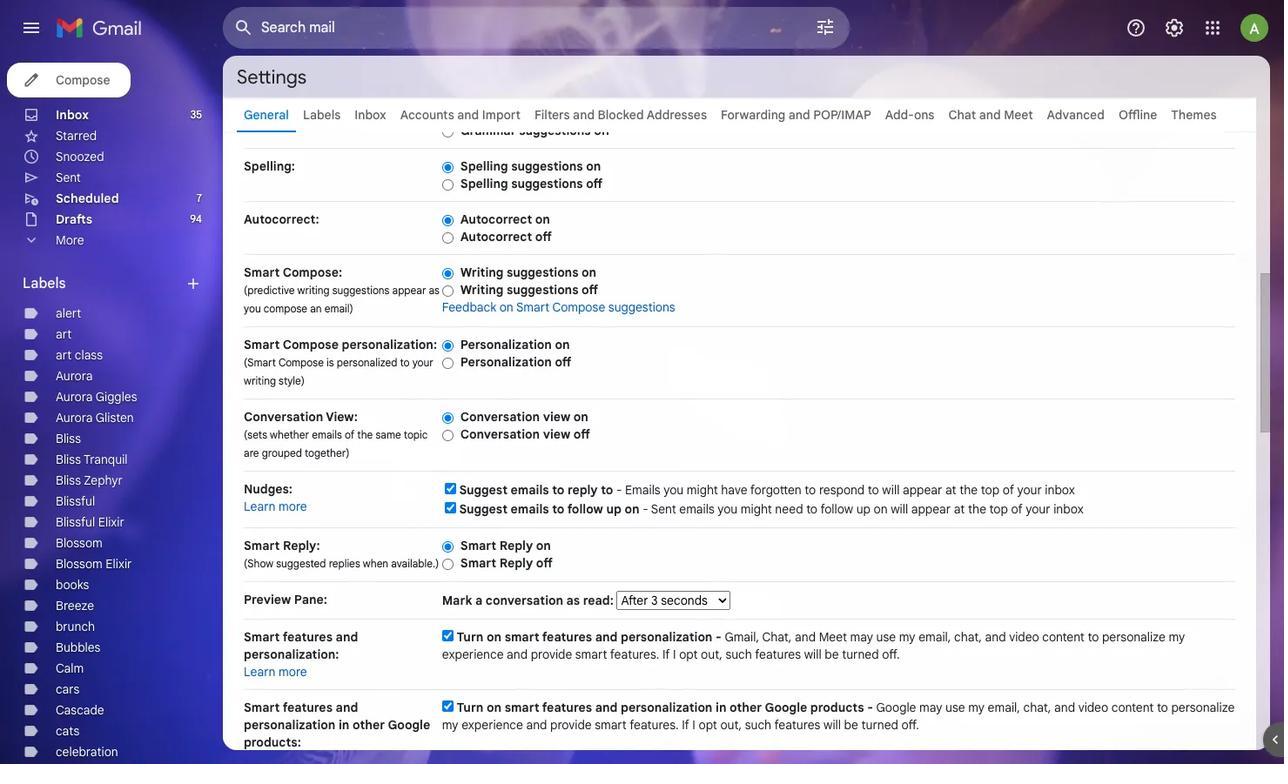 Task type: locate. For each thing, give the bounding box(es) containing it.
learn more link
[[244, 499, 307, 515], [244, 664, 307, 680]]

1 vertical spatial spelling
[[460, 176, 508, 192]]

1 vertical spatial might
[[741, 501, 772, 517]]

- right products
[[867, 700, 873, 716]]

Spelling suggestions off radio
[[442, 178, 453, 191]]

forgotten
[[750, 482, 802, 498]]

compose up is
[[283, 337, 339, 353]]

personalize
[[1102, 629, 1166, 645], [1171, 700, 1235, 716]]

turned inside gmail, chat, and meet may use my email, chat, and video content to personalize my experience and provide smart features. if i opt out, such features will be turned off.
[[842, 647, 879, 663]]

1 vertical spatial art
[[56, 347, 72, 363]]

art class link
[[56, 347, 103, 363]]

0 vertical spatial view
[[543, 409, 570, 425]]

1 vertical spatial use
[[946, 700, 965, 716]]

1 vertical spatial features.
[[630, 717, 679, 733]]

personalization: up personalized
[[342, 337, 437, 353]]

be inside google may use my email, chat, and video content to personalize my experience and provide smart features. if i opt out, such features will be turned off.
[[844, 717, 858, 733]]

main menu image
[[21, 17, 42, 38]]

spelling for spelling suggestions off
[[460, 176, 508, 192]]

bliss up blissful link
[[56, 473, 81, 488]]

emails up smart reply on
[[511, 501, 549, 517]]

products
[[810, 700, 864, 716]]

blissful for blissful elixir
[[56, 515, 95, 530]]

2 vertical spatial your
[[1026, 501, 1050, 517]]

1 vertical spatial video
[[1078, 700, 1109, 716]]

writing down (smart
[[244, 374, 276, 387]]

94
[[190, 212, 202, 225]]

0 vertical spatial in
[[716, 700, 727, 716]]

labels for labels heading
[[23, 275, 66, 293]]

personalization inside smart features and personalization in other google products:
[[244, 717, 335, 733]]

features down pane:
[[283, 629, 333, 645]]

1 vertical spatial you
[[664, 482, 684, 498]]

compose
[[56, 72, 110, 88], [552, 299, 605, 315], [283, 337, 339, 353], [279, 356, 324, 369]]

off up mark a conversation as read:
[[536, 555, 553, 571]]

2 learn from the top
[[244, 664, 276, 680]]

smart features and personalization: learn more
[[244, 629, 358, 680]]

None checkbox
[[445, 502, 456, 514], [442, 630, 453, 642], [442, 701, 453, 712], [445, 502, 456, 514], [442, 630, 453, 642], [442, 701, 453, 712]]

experience
[[442, 647, 504, 663], [462, 717, 523, 733]]

1 vertical spatial at
[[954, 501, 965, 517]]

content inside google may use my email, chat, and video content to personalize my experience and provide smart features. if i opt out, such features will be turned off.
[[1112, 700, 1154, 716]]

feedback on smart compose suggestions
[[442, 299, 675, 315]]

inbox right labels link
[[355, 107, 386, 123]]

0 vertical spatial email,
[[919, 629, 951, 645]]

art down alert
[[56, 326, 72, 342]]

2 horizontal spatial google
[[876, 700, 916, 716]]

3 aurora from the top
[[56, 410, 93, 426]]

cascade
[[56, 703, 104, 718]]

up
[[606, 501, 622, 517], [856, 501, 871, 517]]

1 horizontal spatial follow
[[820, 501, 853, 517]]

1 aurora from the top
[[56, 368, 93, 384]]

will
[[882, 482, 900, 498], [891, 501, 908, 517], [804, 647, 822, 663], [824, 717, 841, 733]]

Conversation view off radio
[[442, 429, 453, 442]]

0 vertical spatial be
[[825, 647, 839, 663]]

bliss down bliss link
[[56, 452, 81, 468]]

0 vertical spatial learn more link
[[244, 499, 307, 515]]

you inside smart compose: (predictive writing suggestions appear as you compose an email)
[[244, 302, 261, 315]]

- down emails
[[643, 501, 648, 517]]

0 horizontal spatial labels
[[23, 275, 66, 293]]

labels inside navigation
[[23, 275, 66, 293]]

might left have
[[687, 482, 718, 498]]

view down conversation view on
[[543, 427, 570, 442]]

1 horizontal spatial personalization:
[[342, 337, 437, 353]]

(smart
[[244, 356, 276, 369]]

turn for turn on smart features and personalization in other google products -
[[457, 700, 484, 716]]

blissful elixir link
[[56, 515, 124, 530]]

cars link
[[56, 682, 79, 697]]

suggest for suggest emails to reply to - emails you might have forgotten to respond to will appear at the top of your inbox
[[459, 482, 508, 498]]

autocorrect
[[460, 212, 532, 227], [460, 229, 532, 245]]

0 vertical spatial out,
[[701, 647, 722, 663]]

labels link
[[303, 107, 341, 123]]

0 horizontal spatial chat,
[[954, 629, 982, 645]]

1 reply from the top
[[500, 538, 533, 554]]

1 vertical spatial meet
[[819, 629, 847, 645]]

starred link
[[56, 128, 97, 144]]

features inside smart features and personalization in other google products:
[[283, 700, 333, 716]]

celebration link
[[56, 744, 118, 760]]

such inside google may use my email, chat, and video content to personalize my experience and provide smart features. if i opt out, such features will be turned off.
[[745, 717, 772, 733]]

blissful for blissful link
[[56, 494, 95, 509]]

be up products
[[825, 647, 839, 663]]

0 vertical spatial aurora
[[56, 368, 93, 384]]

1 vertical spatial labels
[[23, 275, 66, 293]]

2 view from the top
[[543, 427, 570, 442]]

1 inbox from the left
[[56, 107, 89, 123]]

suggestions for writing suggestions off
[[507, 282, 579, 298]]

off up writing suggestions on
[[535, 229, 552, 245]]

suggest emails to follow up on - sent emails you might need to follow up on will appear at the top of your inbox
[[459, 501, 1084, 517]]

bliss
[[56, 431, 81, 447], [56, 452, 81, 468], [56, 473, 81, 488]]

advanced search options image
[[808, 10, 843, 44]]

1 art from the top
[[56, 326, 72, 342]]

2 more from the top
[[279, 664, 307, 680]]

smart inside smart compose personalization: (smart compose is personalized to your writing style)
[[244, 337, 280, 353]]

1 vertical spatial may
[[919, 700, 942, 716]]

smart down preview
[[244, 629, 280, 645]]

1 horizontal spatial labels
[[303, 107, 341, 123]]

1 vertical spatial personalization
[[621, 700, 713, 716]]

(sets
[[244, 428, 267, 441]]

and
[[457, 107, 479, 123], [573, 107, 595, 123], [789, 107, 810, 123], [979, 107, 1001, 123], [336, 629, 358, 645], [595, 629, 618, 645], [795, 629, 816, 645], [985, 629, 1006, 645], [507, 647, 528, 663], [336, 700, 358, 716], [595, 700, 618, 716], [1054, 700, 1075, 716], [526, 717, 547, 733]]

0 horizontal spatial sent
[[56, 170, 81, 185]]

2 horizontal spatial you
[[718, 501, 738, 517]]

off for spelling suggestions off
[[586, 176, 603, 192]]

suggestions for spelling suggestions off
[[511, 176, 583, 192]]

i up turn on smart features and personalization in other google products -
[[673, 647, 676, 663]]

2 writing from the top
[[460, 282, 504, 298]]

1 vertical spatial email,
[[988, 700, 1020, 716]]

bliss tranquil link
[[56, 452, 128, 468]]

2 bliss from the top
[[56, 452, 81, 468]]

smart up (predictive
[[244, 265, 280, 280]]

autocorrect off
[[460, 229, 552, 245]]

smart right smart reply off radio
[[460, 555, 496, 571]]

autocorrect down autocorrect on at the top left of the page
[[460, 229, 532, 245]]

sent down emails
[[651, 501, 676, 517]]

blissful down bliss zephyr
[[56, 494, 95, 509]]

opt inside gmail, chat, and meet may use my email, chat, and video content to personalize my experience and provide smart features. if i opt out, such features will be turned off.
[[679, 647, 698, 663]]

2 reply from the top
[[500, 555, 533, 571]]

0 horizontal spatial off.
[[882, 647, 900, 663]]

blossom
[[56, 535, 102, 551], [56, 556, 102, 572]]

blossom for blossom elixir
[[56, 556, 102, 572]]

autocorrect on
[[460, 212, 550, 227]]

1 vertical spatial personalize
[[1171, 700, 1235, 716]]

smart inside smart reply: (show suggested replies when available.)
[[244, 538, 280, 554]]

inbox
[[1045, 482, 1075, 498], [1054, 501, 1084, 517]]

2 autocorrect from the top
[[460, 229, 532, 245]]

conversation up conversation view off
[[460, 409, 540, 425]]

elixir for blossom elixir
[[106, 556, 132, 572]]

smart inside smart compose: (predictive writing suggestions appear as you compose an email)
[[244, 265, 280, 280]]

smart up (show
[[244, 538, 280, 554]]

other
[[730, 700, 762, 716], [353, 717, 385, 733]]

off down personalization on
[[555, 354, 571, 370]]

art for art class
[[56, 347, 72, 363]]

you down have
[[718, 501, 738, 517]]

1 vertical spatial experience
[[462, 717, 523, 733]]

more down the 'nudges:'
[[279, 499, 307, 515]]

writing up feedback
[[460, 282, 504, 298]]

0 horizontal spatial use
[[876, 629, 896, 645]]

suggestions
[[519, 123, 591, 138], [511, 158, 583, 174], [511, 176, 583, 192], [507, 265, 579, 280], [507, 282, 579, 298], [332, 284, 390, 297], [608, 299, 675, 315]]

spelling down grammar
[[460, 158, 508, 174]]

aurora down art class
[[56, 368, 93, 384]]

aurora down aurora link
[[56, 389, 93, 405]]

smart inside smart features and personalization: learn more
[[244, 629, 280, 645]]

1 horizontal spatial may
[[919, 700, 942, 716]]

off down spelling suggestions on
[[586, 176, 603, 192]]

1 follow from the left
[[567, 501, 603, 517]]

writing down compose:
[[297, 284, 330, 297]]

off right filters
[[594, 123, 610, 138]]

meet
[[1004, 107, 1033, 123], [819, 629, 847, 645]]

features up products:
[[283, 700, 333, 716]]

accounts and import link
[[400, 107, 521, 123]]

meet right chat
[[1004, 107, 1033, 123]]

might down suggest emails to reply to - emails you might have forgotten to respond to will appear at the top of your inbox
[[741, 501, 772, 517]]

Writing suggestions off radio
[[442, 285, 453, 298]]

content
[[1042, 629, 1085, 645], [1112, 700, 1154, 716]]

None checkbox
[[445, 483, 456, 495]]

bubbles link
[[56, 640, 101, 656]]

smart right the smart reply on option
[[460, 538, 496, 554]]

google
[[765, 700, 807, 716], [876, 700, 916, 716], [388, 717, 430, 733]]

view
[[543, 409, 570, 425], [543, 427, 570, 442]]

learn down the 'nudges:'
[[244, 499, 276, 515]]

0 vertical spatial turned
[[842, 647, 879, 663]]

1 learn from the top
[[244, 499, 276, 515]]

in down the gmail,
[[716, 700, 727, 716]]

1 horizontal spatial be
[[844, 717, 858, 733]]

of inside conversation view: (sets whether emails of the same topic are grouped together)
[[345, 428, 355, 441]]

i inside gmail, chat, and meet may use my email, chat, and video content to personalize my experience and provide smart features. if i opt out, such features will be turned off.
[[673, 647, 676, 663]]

bliss zephyr
[[56, 473, 123, 488]]

1 more from the top
[[279, 499, 307, 515]]

0 vertical spatial opt
[[679, 647, 698, 663]]

out,
[[701, 647, 722, 663], [720, 717, 742, 733]]

smart for smart features and personalization in other google products:
[[244, 700, 280, 716]]

1 vertical spatial off.
[[902, 717, 919, 733]]

turned inside google may use my email, chat, and video content to personalize my experience and provide smart features. if i opt out, such features will be turned off.
[[861, 717, 898, 733]]

conversation down conversation view on
[[460, 427, 540, 442]]

to inside smart compose personalization: (smart compose is personalized to your writing style)
[[400, 356, 410, 369]]

you down (predictive
[[244, 302, 261, 315]]

0 vertical spatial personalize
[[1102, 629, 1166, 645]]

of
[[345, 428, 355, 441], [1003, 482, 1014, 498], [1011, 501, 1023, 517]]

1 vertical spatial sent
[[651, 501, 676, 517]]

0 vertical spatial chat,
[[954, 629, 982, 645]]

inbox link right labels link
[[355, 107, 386, 123]]

2 inbox from the left
[[355, 107, 386, 123]]

0 horizontal spatial inbox link
[[56, 107, 89, 123]]

video inside google may use my email, chat, and video content to personalize my experience and provide smart features. if i opt out, such features will be turned off.
[[1078, 700, 1109, 716]]

0 vertical spatial may
[[850, 629, 873, 645]]

smart up (smart
[[244, 337, 280, 353]]

conversation for conversation view on
[[460, 409, 540, 425]]

aurora link
[[56, 368, 93, 384]]

autocorrect for autocorrect on
[[460, 212, 532, 227]]

the
[[357, 428, 373, 441], [960, 482, 978, 498], [968, 501, 986, 517]]

2 turn from the top
[[457, 700, 484, 716]]

experience inside google may use my email, chat, and video content to personalize my experience and provide smart features. if i opt out, such features will be turned off.
[[462, 717, 523, 733]]

emails left reply
[[511, 482, 549, 498]]

opt down turn on smart features and personalization in other google products -
[[699, 717, 717, 733]]

mark a conversation as read:
[[442, 593, 617, 609]]

settings image
[[1164, 17, 1185, 38]]

inbox inside the labels navigation
[[56, 107, 89, 123]]

suggestions for grammar suggestions off
[[519, 123, 591, 138]]

0 horizontal spatial other
[[353, 717, 385, 733]]

3 bliss from the top
[[56, 473, 81, 488]]

Autocorrect on radio
[[442, 214, 453, 227]]

smart
[[244, 265, 280, 280], [516, 299, 550, 315], [244, 337, 280, 353], [244, 538, 280, 554], [460, 538, 496, 554], [460, 555, 496, 571], [244, 629, 280, 645], [244, 700, 280, 716]]

personalization for features.
[[621, 629, 713, 645]]

2 suggest from the top
[[459, 501, 508, 517]]

0 vertical spatial as
[[429, 284, 440, 297]]

writing for writing suggestions on
[[460, 265, 504, 280]]

turn for turn on smart features and personalization -
[[457, 629, 484, 645]]

blissful
[[56, 494, 95, 509], [56, 515, 95, 530]]

conversation inside conversation view: (sets whether emails of the same topic are grouped together)
[[244, 409, 323, 425]]

view up conversation view off
[[543, 409, 570, 425]]

meet inside gmail, chat, and meet may use my email, chat, and video content to personalize my experience and provide smart features. if i opt out, such features will be turned off.
[[819, 629, 847, 645]]

off. inside gmail, chat, and meet may use my email, chat, and video content to personalize my experience and provide smart features. if i opt out, such features will be turned off.
[[882, 647, 900, 663]]

feedback on smart compose suggestions link
[[442, 299, 675, 315]]

aurora for aurora giggles
[[56, 389, 93, 405]]

in down smart features and personalization: learn more
[[339, 717, 349, 733]]

topic
[[404, 428, 428, 441]]

you for compose
[[244, 302, 261, 315]]

provide inside gmail, chat, and meet may use my email, chat, and video content to personalize my experience and provide smart features. if i opt out, such features will be turned off.
[[531, 647, 572, 663]]

learn more link for learn
[[244, 499, 307, 515]]

turn
[[457, 629, 484, 645], [457, 700, 484, 716]]

2 personalization from the top
[[460, 354, 552, 370]]

to inside google may use my email, chat, and video content to personalize my experience and provide smart features. if i opt out, such features will be turned off.
[[1157, 700, 1168, 716]]

meet right chat,
[[819, 629, 847, 645]]

0 vertical spatial i
[[673, 647, 676, 663]]

as left read:
[[566, 593, 580, 609]]

google inside google may use my email, chat, and video content to personalize my experience and provide smart features. if i opt out, such features will be turned off.
[[876, 700, 916, 716]]

1 inbox link from the left
[[56, 107, 89, 123]]

alert link
[[56, 306, 81, 321]]

you right emails
[[664, 482, 684, 498]]

emails up together)
[[312, 428, 342, 441]]

smart for smart features and personalization: learn more
[[244, 629, 280, 645]]

celebration
[[56, 744, 118, 760]]

0 vertical spatial personalization
[[621, 629, 713, 645]]

writing right writing suggestions on option
[[460, 265, 504, 280]]

breeze
[[56, 598, 94, 614]]

1 blossom from the top
[[56, 535, 102, 551]]

smart for smart compose personalization: (smart compose is personalized to your writing style)
[[244, 337, 280, 353]]

brunch link
[[56, 619, 95, 635]]

features down chat,
[[755, 647, 801, 663]]

1 vertical spatial provide
[[550, 717, 592, 733]]

1 bliss from the top
[[56, 431, 81, 447]]

1 horizontal spatial might
[[741, 501, 772, 517]]

0 vertical spatial use
[[876, 629, 896, 645]]

learn more link up products:
[[244, 664, 307, 680]]

0 horizontal spatial opt
[[679, 647, 698, 663]]

your
[[412, 356, 433, 369], [1017, 482, 1042, 498], [1026, 501, 1050, 517]]

the inside conversation view: (sets whether emails of the same topic are grouped together)
[[357, 428, 373, 441]]

1 personalization from the top
[[460, 337, 552, 353]]

0 vertical spatial writing
[[297, 284, 330, 297]]

turned up products
[[842, 647, 879, 663]]

1 horizontal spatial use
[[946, 700, 965, 716]]

1 learn more link from the top
[[244, 499, 307, 515]]

1 autocorrect from the top
[[460, 212, 532, 227]]

elixir down blissful elixir
[[106, 556, 132, 572]]

aurora for aurora glisten
[[56, 410, 93, 426]]

elixir up blossom link
[[98, 515, 124, 530]]

2 spelling from the top
[[460, 176, 508, 192]]

if inside gmail, chat, and meet may use my email, chat, and video content to personalize my experience and provide smart features. if i opt out, such features will be turned off.
[[663, 647, 670, 663]]

blossom down blossom link
[[56, 556, 102, 572]]

blossom for blossom link
[[56, 535, 102, 551]]

may inside google may use my email, chat, and video content to personalize my experience and provide smart features. if i opt out, such features will be turned off.
[[919, 700, 942, 716]]

personalize inside gmail, chat, and meet may use my email, chat, and video content to personalize my experience and provide smart features. if i opt out, such features will be turned off.
[[1102, 629, 1166, 645]]

bliss up bliss tranquil
[[56, 431, 81, 447]]

0 horizontal spatial video
[[1009, 629, 1039, 645]]

Personalization on radio
[[442, 339, 453, 352]]

be down products
[[844, 717, 858, 733]]

None search field
[[223, 7, 850, 49]]

0 horizontal spatial be
[[825, 647, 839, 663]]

snoozed
[[56, 149, 104, 165]]

view for on
[[543, 409, 570, 425]]

experience inside gmail, chat, and meet may use my email, chat, and video content to personalize my experience and provide smart features. if i opt out, such features will be turned off.
[[442, 647, 504, 663]]

2 blossom from the top
[[56, 556, 102, 572]]

sent down snoozed link
[[56, 170, 81, 185]]

Autocorrect off radio
[[442, 231, 453, 244]]

1 writing from the top
[[460, 265, 504, 280]]

if up turn on smart features and personalization in other google products -
[[663, 647, 670, 663]]

off for smart reply off
[[536, 555, 553, 571]]

personalization: inside smart features and personalization: learn more
[[244, 647, 339, 663]]

sent inside the labels navigation
[[56, 170, 81, 185]]

labels right general
[[303, 107, 341, 123]]

emails inside conversation view: (sets whether emails of the same topic are grouped together)
[[312, 428, 342, 441]]

support image
[[1126, 17, 1147, 38]]

conversation up the whether
[[244, 409, 323, 425]]

1 horizontal spatial other
[[730, 700, 762, 716]]

calm
[[56, 661, 84, 676]]

2 vertical spatial personalization
[[244, 717, 335, 733]]

learn inside nudges: learn more
[[244, 499, 276, 515]]

blissful down blissful link
[[56, 515, 95, 530]]

features inside smart features and personalization: learn more
[[283, 629, 333, 645]]

emails down suggest emails to reply to - emails you might have forgotten to respond to will appear at the top of your inbox
[[679, 501, 715, 517]]

autocorrect up the autocorrect off
[[460, 212, 532, 227]]

suggestions for writing suggestions on
[[507, 265, 579, 280]]

1 vertical spatial suggest
[[459, 501, 508, 517]]

0 horizontal spatial content
[[1042, 629, 1085, 645]]

opt inside google may use my email, chat, and video content to personalize my experience and provide smart features. if i opt out, such features will be turned off.
[[699, 717, 717, 733]]

labels up the "alert" link
[[23, 275, 66, 293]]

smart inside smart features and personalization in other google products:
[[244, 700, 280, 716]]

turn on smart features and personalization -
[[457, 629, 725, 645]]

2 follow from the left
[[820, 501, 853, 517]]

2 art from the top
[[56, 347, 72, 363]]

i down turn on smart features and personalization in other google products -
[[692, 717, 696, 733]]

1 vertical spatial such
[[745, 717, 772, 733]]

learn up products:
[[244, 664, 276, 680]]

off up feedback on smart compose suggestions link
[[582, 282, 598, 298]]

as inside smart compose: (predictive writing suggestions appear as you compose an email)
[[429, 284, 440, 297]]

mark
[[442, 593, 472, 609]]

2 aurora from the top
[[56, 389, 93, 405]]

2 vertical spatial bliss
[[56, 473, 81, 488]]

0 vertical spatial sent
[[56, 170, 81, 185]]

0 vertical spatial provide
[[531, 647, 572, 663]]

i inside google may use my email, chat, and video content to personalize my experience and provide smart features. if i opt out, such features will be turned off.
[[692, 717, 696, 733]]

1 vertical spatial in
[[339, 717, 349, 733]]

conversation for conversation view off
[[460, 427, 540, 442]]

0 vertical spatial personalization:
[[342, 337, 437, 353]]

suggest for suggest emails to follow up on - sent emails you might need to follow up on will appear at the top of your inbox
[[459, 501, 508, 517]]

1 horizontal spatial personalize
[[1171, 700, 1235, 716]]

be inside gmail, chat, and meet may use my email, chat, and video content to personalize my experience and provide smart features. if i opt out, such features will be turned off.
[[825, 647, 839, 663]]

Spelling suggestions on radio
[[442, 161, 453, 174]]

1 horizontal spatial meet
[[1004, 107, 1033, 123]]

2 blissful from the top
[[56, 515, 95, 530]]

opt up turn on smart features and personalization in other google products -
[[679, 647, 698, 663]]

features. down turn on smart features and personalization in other google products -
[[630, 717, 679, 733]]

bliss for bliss tranquil
[[56, 452, 81, 468]]

1 blissful from the top
[[56, 494, 95, 509]]

labels
[[303, 107, 341, 123], [23, 275, 66, 293]]

Smart Reply off radio
[[442, 558, 453, 571]]

1 horizontal spatial video
[[1078, 700, 1109, 716]]

reply for on
[[500, 538, 533, 554]]

turned down products
[[861, 717, 898, 733]]

1 turn from the top
[[457, 629, 484, 645]]

out, up turn on smart features and personalization in other google products -
[[701, 647, 722, 663]]

aurora up bliss link
[[56, 410, 93, 426]]

follow
[[567, 501, 603, 517], [820, 501, 853, 517]]

may inside gmail, chat, and meet may use my email, chat, and video content to personalize my experience and provide smart features. if i opt out, such features will be turned off.
[[850, 629, 873, 645]]

off. inside google may use my email, chat, and video content to personalize my experience and provide smart features. if i opt out, such features will be turned off.
[[902, 717, 919, 733]]

learn more link down the 'nudges:'
[[244, 499, 307, 515]]

chat,
[[762, 629, 792, 645]]

1 vertical spatial i
[[692, 717, 696, 733]]

(show
[[244, 557, 274, 570]]

0 horizontal spatial up
[[606, 501, 622, 517]]

reply for off
[[500, 555, 533, 571]]

personalization off
[[460, 354, 571, 370]]

1 horizontal spatial inbox
[[355, 107, 386, 123]]

2 learn more link from the top
[[244, 664, 307, 680]]

to
[[400, 356, 410, 369], [552, 482, 564, 498], [601, 482, 613, 498], [805, 482, 816, 498], [868, 482, 879, 498], [552, 501, 564, 517], [806, 501, 818, 517], [1088, 629, 1099, 645], [1157, 700, 1168, 716]]

pop/imap
[[813, 107, 871, 123]]

1 vertical spatial be
[[844, 717, 858, 733]]

Writing suggestions on radio
[[442, 267, 453, 280]]

features. inside google may use my email, chat, and video content to personalize my experience and provide smart features. if i opt out, such features will be turned off.
[[630, 717, 679, 733]]

conversation
[[244, 409, 323, 425], [460, 409, 540, 425], [460, 427, 540, 442]]

email,
[[919, 629, 951, 645], [988, 700, 1020, 716]]

1 vertical spatial more
[[279, 664, 307, 680]]

art down art link
[[56, 347, 72, 363]]

1 vertical spatial writing
[[244, 374, 276, 387]]

1 spelling from the top
[[460, 158, 508, 174]]

1 vertical spatial content
[[1112, 700, 1154, 716]]

0 horizontal spatial i
[[673, 647, 676, 663]]

features down products
[[774, 717, 821, 733]]

smart inside google may use my email, chat, and video content to personalize my experience and provide smart features. if i opt out, such features will be turned off.
[[595, 717, 627, 733]]

1 view from the top
[[543, 409, 570, 425]]

drafts link
[[56, 212, 92, 227]]

0 horizontal spatial writing
[[244, 374, 276, 387]]

1 vertical spatial of
[[1003, 482, 1014, 498]]

blossom down blissful elixir
[[56, 535, 102, 551]]

0 vertical spatial you
[[244, 302, 261, 315]]

filters
[[535, 107, 570, 123]]

0 vertical spatial more
[[279, 499, 307, 515]]

personalization up personalization off
[[460, 337, 552, 353]]

use inside gmail, chat, and meet may use my email, chat, and video content to personalize my experience and provide smart features. if i opt out, such features will be turned off.
[[876, 629, 896, 645]]

will inside gmail, chat, and meet may use my email, chat, and video content to personalize my experience and provide smart features. if i opt out, such features will be turned off.
[[804, 647, 822, 663]]

conversation
[[486, 593, 563, 609]]

and inside smart features and personalization in other google products:
[[336, 700, 358, 716]]

1 horizontal spatial as
[[566, 593, 580, 609]]

cats link
[[56, 723, 79, 739]]

1 vertical spatial view
[[543, 427, 570, 442]]

personalization down personalization on
[[460, 354, 552, 370]]

compose inside button
[[56, 72, 110, 88]]

inbox link up starred on the left top of page
[[56, 107, 89, 123]]

0 vertical spatial reply
[[500, 538, 533, 554]]

1 horizontal spatial chat,
[[1023, 700, 1051, 716]]

1 vertical spatial learn
[[244, 664, 276, 680]]

1 suggest from the top
[[459, 482, 508, 498]]

gmail, chat, and meet may use my email, chat, and video content to personalize my experience and provide smart features. if i opt out, such features will be turned off.
[[442, 629, 1185, 663]]

chat, inside google may use my email, chat, and video content to personalize my experience and provide smart features. if i opt out, such features will be turned off.
[[1023, 700, 1051, 716]]

personalization for personalization on
[[460, 337, 552, 353]]

more up smart features and personalization in other google products:
[[279, 664, 307, 680]]

spelling right spelling suggestions off radio
[[460, 176, 508, 192]]

0 horizontal spatial google
[[388, 717, 430, 733]]

compose down writing suggestions off
[[552, 299, 605, 315]]

inbox up starred on the left top of page
[[56, 107, 89, 123]]

forwarding and pop/imap link
[[721, 107, 871, 123]]

labels for labels link
[[303, 107, 341, 123]]

0 vertical spatial appear
[[392, 284, 426, 297]]

personalization: down preview pane:
[[244, 647, 339, 663]]

1 horizontal spatial content
[[1112, 700, 1154, 716]]

follow down respond in the bottom of the page
[[820, 501, 853, 517]]

0 vertical spatial writing
[[460, 265, 504, 280]]

out, down turn on smart features and personalization in other google products -
[[720, 717, 742, 733]]

out, inside gmail, chat, and meet may use my email, chat, and video content to personalize my experience and provide smart features. if i opt out, such features will be turned off.
[[701, 647, 722, 663]]

as left writing suggestions off radio
[[429, 284, 440, 297]]

writing inside smart compose: (predictive writing suggestions appear as you compose an email)
[[297, 284, 330, 297]]

features. inside gmail, chat, and meet may use my email, chat, and video content to personalize my experience and provide smart features. if i opt out, such features will be turned off.
[[610, 647, 659, 663]]

smart up products:
[[244, 700, 280, 716]]

personalization:
[[342, 337, 437, 353], [244, 647, 339, 663]]

have
[[721, 482, 747, 498]]

chat and meet link
[[948, 107, 1033, 123]]

appear
[[392, 284, 426, 297], [903, 482, 942, 498], [911, 501, 951, 517]]

1 vertical spatial inbox
[[1054, 501, 1084, 517]]

if down turn on smart features and personalization in other google products -
[[682, 717, 689, 733]]

in inside smart features and personalization in other google products:
[[339, 717, 349, 733]]



Task type: describe. For each thing, give the bounding box(es) containing it.
smart for smart reply: (show suggested replies when available.)
[[244, 538, 280, 554]]

conversation view on
[[460, 409, 588, 425]]

together)
[[305, 447, 350, 460]]

snoozed link
[[56, 149, 104, 165]]

chat, inside gmail, chat, and meet may use my email, chat, and video content to personalize my experience and provide smart features. if i opt out, such features will be turned off.
[[954, 629, 982, 645]]

labels navigation
[[0, 56, 223, 764]]

smart inside gmail, chat, and meet may use my email, chat, and video content to personalize my experience and provide smart features. if i opt out, such features will be turned off.
[[575, 647, 607, 663]]

Grammar suggestions off radio
[[442, 125, 453, 138]]

aurora glisten
[[56, 410, 134, 426]]

add-ons link
[[885, 107, 935, 123]]

brunch
[[56, 619, 95, 635]]

0 vertical spatial inbox
[[1045, 482, 1075, 498]]

your inside smart compose personalization: (smart compose is personalized to your writing style)
[[412, 356, 433, 369]]

spelling suggestions on
[[460, 158, 601, 174]]

learn inside smart features and personalization: learn more
[[244, 664, 276, 680]]

aurora giggles link
[[56, 389, 137, 405]]

Smart Reply on radio
[[442, 540, 453, 554]]

0 vertical spatial might
[[687, 482, 718, 498]]

suggestions for spelling suggestions on
[[511, 158, 583, 174]]

smart compose: (predictive writing suggestions appear as you compose an email)
[[244, 265, 440, 315]]

2 up from the left
[[856, 501, 871, 517]]

gmail,
[[725, 629, 759, 645]]

drafts
[[56, 212, 92, 227]]

off for grammar suggestions off
[[594, 123, 610, 138]]

are
[[244, 447, 259, 460]]

add-ons
[[885, 107, 935, 123]]

style)
[[279, 374, 305, 387]]

2 vertical spatial appear
[[911, 501, 951, 517]]

read:
[[583, 593, 614, 609]]

use inside google may use my email, chat, and video content to personalize my experience and provide smart features. if i opt out, such features will be turned off.
[[946, 700, 965, 716]]

view:
[[326, 409, 358, 425]]

suggestions inside smart compose: (predictive writing suggestions appear as you compose an email)
[[332, 284, 390, 297]]

aurora for aurora link
[[56, 368, 93, 384]]

autocorrect for autocorrect off
[[460, 229, 532, 245]]

chat and meet
[[948, 107, 1033, 123]]

blissful link
[[56, 494, 95, 509]]

themes
[[1171, 107, 1217, 123]]

breeze link
[[56, 598, 94, 614]]

alert
[[56, 306, 81, 321]]

2 inbox link from the left
[[355, 107, 386, 123]]

add-
[[885, 107, 914, 123]]

0 vertical spatial other
[[730, 700, 762, 716]]

features inside google may use my email, chat, and video content to personalize my experience and provide smart features. if i opt out, such features will be turned off.
[[774, 717, 821, 733]]

art for art link
[[56, 326, 72, 342]]

blissful elixir
[[56, 515, 124, 530]]

ons
[[914, 107, 935, 123]]

bliss zephyr link
[[56, 473, 123, 488]]

nudges:
[[244, 481, 293, 497]]

accounts and import
[[400, 107, 521, 123]]

blossom elixir link
[[56, 556, 132, 572]]

smart reply: (show suggested replies when available.)
[[244, 538, 439, 570]]

pane:
[[294, 592, 327, 608]]

google inside smart features and personalization in other google products:
[[388, 717, 430, 733]]

off for conversation view off
[[574, 427, 590, 442]]

tranquil
[[84, 452, 128, 468]]

1 horizontal spatial sent
[[651, 501, 676, 517]]

a
[[475, 593, 483, 609]]

personalization: inside smart compose personalization: (smart compose is personalized to your writing style)
[[342, 337, 437, 353]]

0 vertical spatial top
[[981, 482, 1000, 498]]

to inside gmail, chat, and meet may use my email, chat, and video content to personalize my experience and provide smart features. if i opt out, such features will be turned off.
[[1088, 629, 1099, 645]]

email, inside gmail, chat, and meet may use my email, chat, and video content to personalize my experience and provide smart features. if i opt out, such features will be turned off.
[[919, 629, 951, 645]]

writing for writing suggestions off
[[460, 282, 504, 298]]

replies
[[329, 557, 360, 570]]

calm link
[[56, 661, 84, 676]]

when
[[363, 557, 388, 570]]

will inside google may use my email, chat, and video content to personalize my experience and provide smart features. if i opt out, such features will be turned off.
[[824, 717, 841, 733]]

features inside gmail, chat, and meet may use my email, chat, and video content to personalize my experience and provide smart features. if i opt out, such features will be turned off.
[[755, 647, 801, 663]]

turn on smart features and personalization in other google products -
[[457, 700, 876, 716]]

appear inside smart compose: (predictive writing suggestions appear as you compose an email)
[[392, 284, 426, 297]]

and inside smart features and personalization: learn more
[[336, 629, 358, 645]]

out, inside google may use my email, chat, and video content to personalize my experience and provide smart features. if i opt out, such features will be turned off.
[[720, 717, 742, 733]]

more inside nudges: learn more
[[279, 499, 307, 515]]

smart for smart reply on
[[460, 538, 496, 554]]

bliss for bliss link
[[56, 431, 81, 447]]

off for writing suggestions off
[[582, 282, 598, 298]]

chat
[[948, 107, 976, 123]]

- left emails
[[616, 482, 622, 498]]

personalization for personalization off
[[460, 354, 552, 370]]

other inside smart features and personalization in other google products:
[[353, 717, 385, 733]]

such inside gmail, chat, and meet may use my email, chat, and video content to personalize my experience and provide smart features. if i opt out, such features will be turned off.
[[726, 647, 752, 663]]

need
[[775, 501, 803, 517]]

cars
[[56, 682, 79, 697]]

forwarding
[[721, 107, 785, 123]]

Conversation view on radio
[[442, 412, 453, 425]]

spelling:
[[244, 158, 295, 174]]

personalization for opt
[[621, 700, 713, 716]]

personalize inside google may use my email, chat, and video content to personalize my experience and provide smart features. if i opt out, such features will be turned off.
[[1171, 700, 1235, 716]]

- left the gmail,
[[716, 629, 722, 645]]

compose
[[264, 302, 307, 315]]

bliss tranquil
[[56, 452, 128, 468]]

offline
[[1119, 107, 1157, 123]]

compose up style)
[[279, 356, 324, 369]]

offline link
[[1119, 107, 1157, 123]]

provide inside google may use my email, chat, and video content to personalize my experience and provide smart features. if i opt out, such features will be turned off.
[[550, 717, 592, 733]]

email, inside google may use my email, chat, and video content to personalize my experience and provide smart features. if i opt out, such features will be turned off.
[[988, 700, 1020, 716]]

suggested
[[276, 557, 326, 570]]

cascade link
[[56, 703, 104, 718]]

more inside smart features and personalization: learn more
[[279, 664, 307, 680]]

same
[[376, 428, 401, 441]]

blossom elixir
[[56, 556, 132, 572]]

learn more link for features
[[244, 664, 307, 680]]

spelling for spelling suggestions on
[[460, 158, 508, 174]]

google may use my email, chat, and video content to personalize my experience and provide smart features. if i opt out, such features will be turned off.
[[442, 700, 1235, 733]]

search mail image
[[228, 12, 259, 44]]

class
[[75, 347, 103, 363]]

aurora giggles
[[56, 389, 137, 405]]

labels heading
[[23, 275, 185, 293]]

scheduled
[[56, 191, 119, 206]]

is
[[327, 356, 334, 369]]

1 horizontal spatial google
[[765, 700, 807, 716]]

bliss for bliss zephyr
[[56, 473, 81, 488]]

2 vertical spatial the
[[968, 501, 986, 517]]

respond
[[819, 482, 865, 498]]

more button
[[0, 230, 209, 251]]

writing inside smart compose personalization: (smart compose is personalized to your writing style)
[[244, 374, 276, 387]]

conversation for conversation view: (sets whether emails of the same topic are grouped together)
[[244, 409, 323, 425]]

2 vertical spatial you
[[718, 501, 738, 517]]

grammar
[[460, 123, 516, 138]]

aurora glisten link
[[56, 410, 134, 426]]

if inside google may use my email, chat, and video content to personalize my experience and provide smart features. if i opt out, such features will be turned off.
[[682, 717, 689, 733]]

blossom link
[[56, 535, 102, 551]]

compose button
[[7, 63, 131, 98]]

2 vertical spatial of
[[1011, 501, 1023, 517]]

an
[[310, 302, 322, 315]]

cats
[[56, 723, 79, 739]]

video inside gmail, chat, and meet may use my email, chat, and video content to personalize my experience and provide smart features. if i opt out, such features will be turned off.
[[1009, 629, 1039, 645]]

smart reply on
[[460, 538, 551, 554]]

view for off
[[543, 427, 570, 442]]

1 vertical spatial appear
[[903, 482, 942, 498]]

0 vertical spatial at
[[945, 482, 956, 498]]

general
[[244, 107, 289, 123]]

books
[[56, 577, 89, 593]]

advanced link
[[1047, 107, 1105, 123]]

art link
[[56, 326, 72, 342]]

emails
[[625, 482, 660, 498]]

1 up from the left
[[606, 501, 622, 517]]

1 vertical spatial the
[[960, 482, 978, 498]]

settings
[[237, 65, 307, 88]]

features down read:
[[542, 629, 592, 645]]

1 vertical spatial as
[[566, 593, 580, 609]]

you for might
[[664, 482, 684, 498]]

gmail image
[[56, 10, 151, 45]]

elixir for blissful elixir
[[98, 515, 124, 530]]

suggest emails to reply to - emails you might have forgotten to respond to will appear at the top of your inbox
[[459, 482, 1075, 498]]

grammar suggestions off
[[460, 123, 610, 138]]

giggles
[[96, 389, 137, 405]]

1 vertical spatial top
[[990, 501, 1008, 517]]

autocorrect:
[[244, 212, 319, 227]]

smart reply off
[[460, 555, 553, 571]]

1 horizontal spatial in
[[716, 700, 727, 716]]

import
[[482, 107, 521, 123]]

Search mail text field
[[261, 19, 766, 37]]

smart for smart compose: (predictive writing suggestions appear as you compose an email)
[[244, 265, 280, 280]]

content inside gmail, chat, and meet may use my email, chat, and video content to personalize my experience and provide smart features. if i opt out, such features will be turned off.
[[1042, 629, 1085, 645]]

features down turn on smart features and personalization -
[[542, 700, 592, 716]]

conversation view: (sets whether emails of the same topic are grouped together)
[[244, 409, 428, 460]]

smart down writing suggestions off
[[516, 299, 550, 315]]

advanced
[[1047, 107, 1105, 123]]

smart for smart reply off
[[460, 555, 496, 571]]

personalized
[[337, 356, 397, 369]]

1 vertical spatial your
[[1017, 482, 1042, 498]]

Personalization off radio
[[442, 357, 453, 370]]

available.)
[[391, 557, 439, 570]]

blocked
[[598, 107, 644, 123]]



Task type: vqa. For each thing, say whether or not it's contained in the screenshot.


